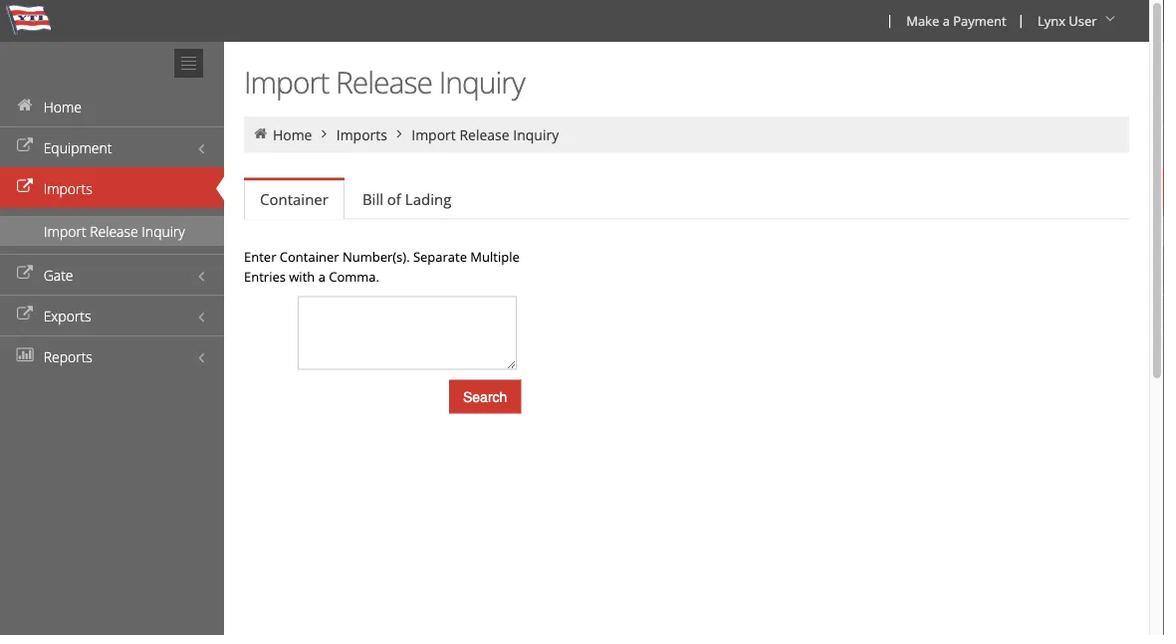 Task type: describe. For each thing, give the bounding box(es) containing it.
import release inquiry for the topmost import release inquiry link
[[412, 125, 559, 144]]

0 vertical spatial inquiry
[[439, 61, 525, 102]]

2 | from the left
[[1018, 11, 1025, 29]]

of
[[387, 189, 402, 210]]

external link image for equipment
[[15, 139, 35, 153]]

make
[[907, 11, 940, 29]]

import for the topmost import release inquiry link
[[412, 125, 456, 144]]

angle right image
[[316, 127, 333, 141]]

0 vertical spatial import release inquiry link
[[412, 125, 559, 144]]

1 horizontal spatial home
[[273, 125, 312, 144]]

0 vertical spatial imports link
[[337, 125, 388, 144]]

release for the topmost import release inquiry link
[[460, 125, 510, 144]]

0 horizontal spatial imports link
[[0, 167, 224, 208]]

make a payment
[[907, 11, 1007, 29]]

make a payment link
[[898, 0, 1014, 42]]

bill
[[363, 189, 384, 210]]

home image
[[252, 127, 270, 141]]

search button
[[449, 380, 522, 414]]

0 horizontal spatial home
[[43, 97, 82, 116]]

a inside enter container number(s).  separate multiple entries with a comma.
[[319, 268, 326, 286]]

a inside the make a payment link
[[943, 11, 951, 29]]

user
[[1070, 11, 1098, 29]]

equipment link
[[0, 127, 224, 167]]

bill of lading
[[363, 189, 452, 210]]

external link image for exports
[[15, 307, 35, 321]]

home image
[[15, 98, 35, 112]]

enter
[[244, 248, 276, 266]]

1 vertical spatial imports
[[43, 179, 92, 198]]

release for leftmost import release inquiry link
[[90, 222, 138, 241]]

exports
[[43, 306, 91, 325]]

import for leftmost import release inquiry link
[[44, 222, 86, 241]]

exports link
[[0, 295, 224, 336]]

gate
[[43, 266, 73, 285]]

0 vertical spatial import release inquiry
[[244, 61, 525, 102]]

bar chart image
[[15, 348, 35, 362]]

lading
[[405, 189, 452, 210]]

equipment
[[43, 138, 112, 157]]

container inside enter container number(s).  separate multiple entries with a comma.
[[280, 248, 339, 266]]



Task type: locate. For each thing, give the bounding box(es) containing it.
1 external link image from the top
[[15, 139, 35, 153]]

imports link right angle right image
[[337, 125, 388, 144]]

2 vertical spatial external link image
[[15, 307, 35, 321]]

1 vertical spatial container
[[280, 248, 339, 266]]

0 vertical spatial external link image
[[15, 139, 35, 153]]

reports
[[43, 347, 93, 366]]

payment
[[954, 11, 1007, 29]]

0 horizontal spatial home link
[[0, 86, 224, 127]]

2 vertical spatial import
[[44, 222, 86, 241]]

search
[[463, 389, 508, 405]]

0 vertical spatial imports
[[337, 125, 388, 144]]

|
[[887, 11, 894, 29], [1018, 11, 1025, 29]]

1 vertical spatial a
[[319, 268, 326, 286]]

1 horizontal spatial release
[[336, 61, 432, 102]]

None text field
[[298, 296, 517, 370]]

1 | from the left
[[887, 11, 894, 29]]

2 vertical spatial release
[[90, 222, 138, 241]]

release up angle right icon
[[336, 61, 432, 102]]

import release inquiry up angle right icon
[[244, 61, 525, 102]]

imports right angle right image
[[337, 125, 388, 144]]

1 horizontal spatial imports
[[337, 125, 388, 144]]

import up gate
[[44, 222, 86, 241]]

import release inquiry link right angle right icon
[[412, 125, 559, 144]]

lynx user link
[[1029, 0, 1128, 42]]

0 horizontal spatial import release inquiry link
[[0, 216, 224, 246]]

1 vertical spatial inquiry
[[513, 125, 559, 144]]

inquiry for leftmost import release inquiry link
[[142, 222, 185, 241]]

import release inquiry link up gate link at the top of page
[[0, 216, 224, 246]]

1 horizontal spatial import release inquiry link
[[412, 125, 559, 144]]

container
[[260, 189, 329, 210], [280, 248, 339, 266]]

1 horizontal spatial import
[[244, 61, 329, 102]]

container inside "link"
[[260, 189, 329, 210]]

| left lynx
[[1018, 11, 1025, 29]]

a right with
[[319, 268, 326, 286]]

0 vertical spatial release
[[336, 61, 432, 102]]

import release inquiry for leftmost import release inquiry link
[[44, 222, 185, 241]]

1 horizontal spatial home link
[[273, 125, 312, 144]]

imports
[[337, 125, 388, 144], [43, 179, 92, 198]]

imports link down equipment
[[0, 167, 224, 208]]

angle down image
[[1101, 11, 1121, 25]]

1 vertical spatial import release inquiry
[[412, 125, 559, 144]]

inquiry
[[439, 61, 525, 102], [513, 125, 559, 144], [142, 222, 185, 241]]

multiple
[[471, 248, 520, 266]]

1 vertical spatial external link image
[[15, 180, 35, 194]]

2 horizontal spatial release
[[460, 125, 510, 144]]

1 horizontal spatial imports link
[[337, 125, 388, 144]]

home right home image
[[273, 125, 312, 144]]

import right angle right icon
[[412, 125, 456, 144]]

number(s).
[[343, 248, 410, 266]]

a
[[943, 11, 951, 29], [319, 268, 326, 286]]

0 horizontal spatial a
[[319, 268, 326, 286]]

0 vertical spatial a
[[943, 11, 951, 29]]

1 vertical spatial home
[[273, 125, 312, 144]]

2 external link image from the top
[[15, 180, 35, 194]]

container up with
[[280, 248, 339, 266]]

0 vertical spatial import
[[244, 61, 329, 102]]

1 vertical spatial import
[[412, 125, 456, 144]]

lynx user
[[1038, 11, 1098, 29]]

container up enter
[[260, 189, 329, 210]]

imports down equipment
[[43, 179, 92, 198]]

3 external link image from the top
[[15, 307, 35, 321]]

1 vertical spatial import release inquiry link
[[0, 216, 224, 246]]

0 horizontal spatial release
[[90, 222, 138, 241]]

gate link
[[0, 254, 224, 295]]

enter container number(s).  separate multiple entries with a comma.
[[244, 248, 520, 286]]

a right the make at the right of the page
[[943, 11, 951, 29]]

separate
[[413, 248, 467, 266]]

with
[[289, 268, 315, 286]]

2 horizontal spatial import
[[412, 125, 456, 144]]

2 vertical spatial inquiry
[[142, 222, 185, 241]]

release right angle right icon
[[460, 125, 510, 144]]

import up home image
[[244, 61, 329, 102]]

external link image for imports
[[15, 180, 35, 194]]

home link up equipment
[[0, 86, 224, 127]]

home link right home image
[[273, 125, 312, 144]]

import release inquiry right angle right icon
[[412, 125, 559, 144]]

home right home icon
[[43, 97, 82, 116]]

external link image inside exports "link"
[[15, 307, 35, 321]]

1 vertical spatial imports link
[[0, 167, 224, 208]]

0 horizontal spatial |
[[887, 11, 894, 29]]

external link image
[[15, 267, 35, 281]]

home
[[43, 97, 82, 116], [273, 125, 312, 144]]

container link
[[244, 181, 345, 220]]

import release inquiry link
[[412, 125, 559, 144], [0, 216, 224, 246]]

external link image
[[15, 139, 35, 153], [15, 180, 35, 194], [15, 307, 35, 321]]

reports link
[[0, 336, 224, 377]]

comma.
[[329, 268, 380, 286]]

angle right image
[[391, 127, 408, 141]]

home link
[[0, 86, 224, 127], [273, 125, 312, 144]]

0 vertical spatial home
[[43, 97, 82, 116]]

release up gate link at the top of page
[[90, 222, 138, 241]]

release
[[336, 61, 432, 102], [460, 125, 510, 144], [90, 222, 138, 241]]

imports link
[[337, 125, 388, 144], [0, 167, 224, 208]]

inquiry for the topmost import release inquiry link
[[513, 125, 559, 144]]

import release inquiry up gate link at the top of page
[[44, 222, 185, 241]]

external link image inside equipment link
[[15, 139, 35, 153]]

import release inquiry
[[244, 61, 525, 102], [412, 125, 559, 144], [44, 222, 185, 241]]

1 horizontal spatial a
[[943, 11, 951, 29]]

lynx
[[1038, 11, 1066, 29]]

2 vertical spatial import release inquiry
[[44, 222, 185, 241]]

import
[[244, 61, 329, 102], [412, 125, 456, 144], [44, 222, 86, 241]]

| left the make at the right of the page
[[887, 11, 894, 29]]

1 vertical spatial release
[[460, 125, 510, 144]]

bill of lading link
[[347, 180, 468, 220]]

entries
[[244, 268, 286, 286]]

1 horizontal spatial |
[[1018, 11, 1025, 29]]

0 horizontal spatial import
[[44, 222, 86, 241]]

0 horizontal spatial imports
[[43, 179, 92, 198]]

0 vertical spatial container
[[260, 189, 329, 210]]



Task type: vqa. For each thing, say whether or not it's contained in the screenshot.
the left THE HOME 'link'
yes



